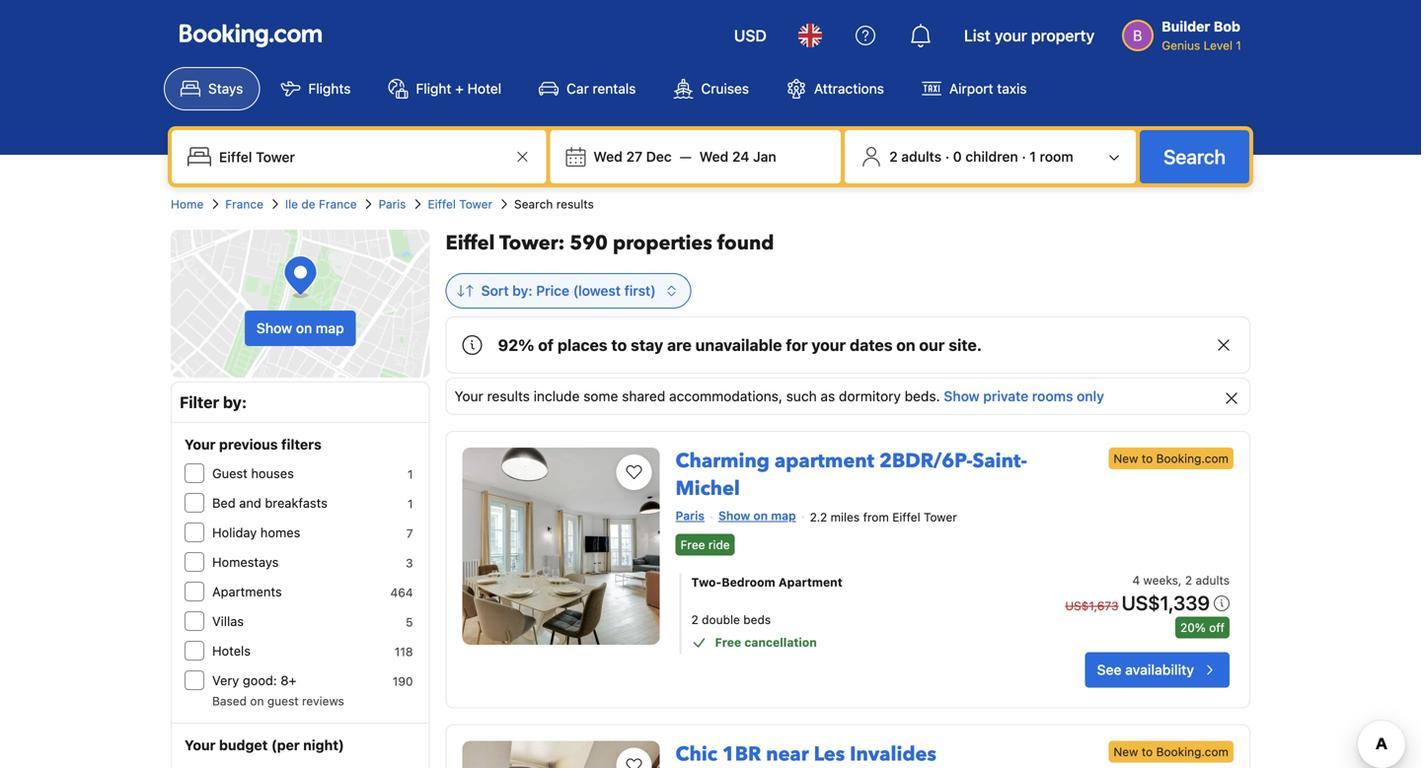 Task type: vqa. For each thing, say whether or not it's contained in the screenshot.


Task type: describe. For each thing, give the bounding box(es) containing it.
0 horizontal spatial paris
[[379, 197, 406, 211]]

charming apartment 2bdr/6p-saint- michel link
[[676, 440, 1027, 503]]

search results
[[514, 197, 594, 211]]

dates
[[850, 336, 893, 355]]

flight + hotel link
[[371, 67, 518, 111]]

flights
[[308, 80, 351, 97]]

apartment
[[775, 448, 874, 475]]

4
[[1132, 574, 1140, 588]]

previous
[[219, 437, 278, 453]]

show inside button
[[256, 320, 292, 337]]

2 new from the top
[[1114, 746, 1138, 760]]

2 · from the left
[[1022, 149, 1026, 165]]

2bdr/6p-
[[879, 448, 973, 475]]

2 vertical spatial eiffel
[[892, 511, 920, 524]]

tower:
[[499, 230, 565, 257]]

(lowest
[[573, 283, 621, 299]]

0 vertical spatial to
[[611, 336, 627, 355]]

double
[[702, 613, 740, 627]]

holiday homes
[[212, 525, 300, 540]]

2 adults · 0 children · 1 room
[[889, 149, 1073, 165]]

charming apartment 2bdr/6p-saint- michel
[[676, 448, 1027, 503]]

2 booking.com from the top
[[1156, 746, 1229, 760]]

results for search
[[556, 197, 594, 211]]

1 vertical spatial adults
[[1195, 574, 1230, 588]]

saint-
[[973, 448, 1027, 475]]

2 horizontal spatial show
[[944, 388, 980, 405]]

(per
[[271, 738, 300, 754]]

search for search
[[1163, 145, 1226, 168]]

sort by: price (lowest first)
[[481, 283, 656, 299]]

guest houses
[[212, 466, 294, 481]]

weeks
[[1143, 574, 1178, 588]]

us$1,339
[[1122, 592, 1210, 615]]

your budget (per night)
[[185, 738, 344, 754]]

airport taxis
[[949, 80, 1027, 97]]

search results updated. eiffel tower: 590 properties found. element
[[446, 230, 1250, 258]]

by: for sort
[[512, 283, 532, 299]]

guest
[[212, 466, 247, 481]]

charming
[[676, 448, 770, 475]]

property
[[1031, 26, 1095, 45]]

map inside button
[[316, 320, 344, 337]]

,
[[1178, 574, 1182, 588]]

1 new from the top
[[1114, 452, 1138, 466]]

eiffel for eiffel tower
[[428, 197, 456, 211]]

include
[[534, 388, 580, 405]]

list your property
[[964, 26, 1095, 45]]

Where are you going? field
[[211, 139, 511, 175]]

464
[[390, 586, 413, 600]]

private
[[983, 388, 1028, 405]]

hotel
[[467, 80, 501, 97]]

wed 27 dec button
[[586, 139, 680, 175]]

results for your
[[487, 388, 530, 405]]

filter by:
[[180, 393, 247, 412]]

search for search results
[[514, 197, 553, 211]]

for
[[786, 336, 808, 355]]

5
[[406, 616, 413, 630]]

some
[[583, 388, 618, 405]]

2 vertical spatial to
[[1142, 746, 1153, 760]]

price
[[536, 283, 569, 299]]

2 horizontal spatial 2
[[1185, 574, 1192, 588]]

free for free ride
[[680, 538, 705, 552]]

unavailable
[[695, 336, 782, 355]]

0 horizontal spatial tower
[[459, 197, 492, 211]]

118
[[394, 645, 413, 659]]

home link
[[171, 195, 204, 213]]

20%
[[1180, 621, 1206, 635]]

villas
[[212, 614, 244, 629]]

1 vertical spatial your
[[811, 336, 846, 355]]

homestays
[[212, 555, 279, 570]]

2 france from the left
[[319, 197, 357, 211]]

2.2
[[810, 511, 827, 524]]

search button
[[1140, 130, 1249, 184]]

beds
[[743, 613, 771, 627]]

usd button
[[722, 12, 778, 59]]

charming apartment 2bdr/6p-saint-michel image
[[462, 448, 660, 645]]

availability
[[1125, 662, 1194, 679]]

by: for filter
[[223, 393, 247, 412]]

as
[[820, 388, 835, 405]]

miles
[[831, 511, 860, 524]]

wed 24 jan button
[[692, 139, 784, 175]]

cruises
[[701, 80, 749, 97]]

1 horizontal spatial paris
[[676, 509, 705, 523]]

based
[[212, 695, 247, 709]]

—
[[680, 149, 692, 165]]

your previous filters
[[185, 437, 322, 453]]

20% off
[[1180, 621, 1225, 635]]

7
[[406, 527, 413, 541]]

and
[[239, 496, 261, 511]]

2.2 miles from eiffel tower
[[810, 511, 957, 524]]

builder
[[1162, 18, 1210, 35]]

hotels
[[212, 644, 251, 659]]

two-
[[691, 576, 722, 590]]

free cancellation
[[715, 636, 817, 650]]

good:
[[243, 674, 277, 688]]

free for free cancellation
[[715, 636, 741, 650]]

night)
[[303, 738, 344, 754]]

reviews
[[302, 695, 344, 709]]

based on guest reviews
[[212, 695, 344, 709]]

on inside button
[[296, 320, 312, 337]]

2 for 2 double beds
[[691, 613, 698, 627]]

show private rooms only link
[[944, 388, 1104, 405]]

bob
[[1214, 18, 1240, 35]]

airport
[[949, 80, 993, 97]]

flights link
[[264, 67, 368, 111]]



Task type: locate. For each thing, give the bounding box(es) containing it.
jan
[[753, 149, 776, 165]]

new
[[1114, 452, 1138, 466], [1114, 746, 1138, 760]]

site.
[[949, 336, 982, 355]]

1 vertical spatial by:
[[223, 393, 247, 412]]

0 vertical spatial new
[[1114, 452, 1138, 466]]

see availability link
[[1085, 653, 1230, 688]]

0 horizontal spatial show on map
[[256, 320, 344, 337]]

see availability
[[1097, 662, 1194, 679]]

taxis
[[997, 80, 1027, 97]]

92% of places to stay are unavailable for your dates on our site.
[[498, 336, 982, 355]]

0 horizontal spatial wed
[[593, 149, 623, 165]]

properties
[[613, 230, 712, 257]]

adults inside dropdown button
[[901, 149, 942, 165]]

your for your results include some shared accommodations, such as dormitory beds. show private rooms only
[[454, 388, 483, 405]]

guest
[[267, 695, 299, 709]]

eiffel right paris link
[[428, 197, 456, 211]]

paris down michel at bottom
[[676, 509, 705, 523]]

0 vertical spatial map
[[316, 320, 344, 337]]

adults right ,
[[1195, 574, 1230, 588]]

adults left 0
[[901, 149, 942, 165]]

filter
[[180, 393, 219, 412]]

france link
[[225, 195, 263, 213]]

1 horizontal spatial wed
[[699, 149, 729, 165]]

free left ride
[[680, 538, 705, 552]]

beds.
[[905, 388, 940, 405]]

0 vertical spatial adults
[[901, 149, 942, 165]]

0 horizontal spatial show
[[256, 320, 292, 337]]

such
[[786, 388, 817, 405]]

2 right ,
[[1185, 574, 1192, 588]]

0 vertical spatial your
[[994, 26, 1027, 45]]

0 horizontal spatial free
[[680, 538, 705, 552]]

0 horizontal spatial by:
[[223, 393, 247, 412]]

your for your budget (per night)
[[185, 738, 216, 754]]

shared
[[622, 388, 665, 405]]

2 left double
[[691, 613, 698, 627]]

1 horizontal spatial by:
[[512, 283, 532, 299]]

0 horizontal spatial ·
[[945, 149, 949, 165]]

by: right sort
[[512, 283, 532, 299]]

ile de france link
[[285, 195, 357, 213]]

apartments
[[212, 585, 282, 599]]

see
[[1097, 662, 1122, 679]]

car rentals
[[567, 80, 636, 97]]

1 vertical spatial map
[[771, 509, 796, 523]]

1 booking.com from the top
[[1156, 452, 1229, 466]]

free ride
[[680, 538, 730, 552]]

show on map inside the show on map button
[[256, 320, 344, 337]]

eiffel inside eiffel tower link
[[428, 197, 456, 211]]

wed 27 dec — wed 24 jan
[[593, 149, 776, 165]]

free down 2 double beds
[[715, 636, 741, 650]]

1 wed from the left
[[593, 149, 623, 165]]

your
[[454, 388, 483, 405], [185, 437, 216, 453], [185, 738, 216, 754]]

1 vertical spatial free
[[715, 636, 741, 650]]

from
[[863, 511, 889, 524]]

holiday
[[212, 525, 257, 540]]

2 new to booking.com from the top
[[1114, 746, 1229, 760]]

0 vertical spatial new to booking.com
[[1114, 452, 1229, 466]]

list your property link
[[952, 12, 1106, 59]]

1 vertical spatial to
[[1142, 452, 1153, 466]]

0 vertical spatial by:
[[512, 283, 532, 299]]

accommodations,
[[669, 388, 782, 405]]

to
[[611, 336, 627, 355], [1142, 452, 1153, 466], [1142, 746, 1153, 760]]

2 vertical spatial 2
[[691, 613, 698, 627]]

27
[[626, 149, 642, 165]]

booking.com
[[1156, 452, 1229, 466], [1156, 746, 1229, 760]]

tower down '2bdr/6p-'
[[924, 511, 957, 524]]

eiffel down eiffel tower
[[446, 230, 495, 257]]

0 vertical spatial your
[[454, 388, 483, 405]]

0 horizontal spatial search
[[514, 197, 553, 211]]

2 left 0
[[889, 149, 898, 165]]

stay
[[631, 336, 663, 355]]

very
[[212, 674, 239, 688]]

1 vertical spatial eiffel
[[446, 230, 495, 257]]

new to booking.com
[[1114, 452, 1229, 466], [1114, 746, 1229, 760]]

1 horizontal spatial search
[[1163, 145, 1226, 168]]

results left include
[[487, 388, 530, 405]]

your right for
[[811, 336, 846, 355]]

· right children
[[1022, 149, 1026, 165]]

1 vertical spatial your
[[185, 437, 216, 453]]

bed
[[212, 496, 236, 511]]

0 horizontal spatial map
[[316, 320, 344, 337]]

your account menu builder bob genius level 1 element
[[1122, 9, 1249, 54]]

your left budget at left
[[185, 738, 216, 754]]

car
[[567, 80, 589, 97]]

0 horizontal spatial results
[[487, 388, 530, 405]]

1 vertical spatial paris
[[676, 509, 705, 523]]

found
[[717, 230, 774, 257]]

first)
[[624, 283, 656, 299]]

1 horizontal spatial tower
[[924, 511, 957, 524]]

children
[[965, 149, 1018, 165]]

1 horizontal spatial ·
[[1022, 149, 1026, 165]]

free
[[680, 538, 705, 552], [715, 636, 741, 650]]

results up 590
[[556, 197, 594, 211]]

tower left search results
[[459, 197, 492, 211]]

budget
[[219, 738, 268, 754]]

0 vertical spatial show
[[256, 320, 292, 337]]

cancellation
[[744, 636, 817, 650]]

8+
[[280, 674, 297, 688]]

search inside search button
[[1163, 145, 1226, 168]]

1 horizontal spatial adults
[[1195, 574, 1230, 588]]

attractions link
[[770, 67, 901, 111]]

france left 'ile'
[[225, 197, 263, 211]]

1 new to booking.com from the top
[[1114, 452, 1229, 466]]

ride
[[708, 538, 730, 552]]

1 horizontal spatial map
[[771, 509, 796, 523]]

builder bob genius level 1
[[1162, 18, 1241, 52]]

wed
[[593, 149, 623, 165], [699, 149, 729, 165]]

1 horizontal spatial free
[[715, 636, 741, 650]]

your results include some shared accommodations, such as dormitory beds. show private rooms only
[[454, 388, 1104, 405]]

of
[[538, 336, 554, 355]]

2 vertical spatial show
[[718, 509, 750, 523]]

your right list
[[994, 26, 1027, 45]]

0 vertical spatial booking.com
[[1156, 452, 1229, 466]]

ile de france
[[285, 197, 357, 211]]

eiffel
[[428, 197, 456, 211], [446, 230, 495, 257], [892, 511, 920, 524]]

wed left 24
[[699, 149, 729, 165]]

1 vertical spatial booking.com
[[1156, 746, 1229, 760]]

1 horizontal spatial 2
[[889, 149, 898, 165]]

wed left 27 at the top left of the page
[[593, 149, 623, 165]]

de
[[301, 197, 315, 211]]

filters
[[281, 437, 322, 453]]

1 inside 2 adults · 0 children · 1 room dropdown button
[[1030, 149, 1036, 165]]

1 horizontal spatial your
[[994, 26, 1027, 45]]

0 horizontal spatial 2
[[691, 613, 698, 627]]

attractions
[[814, 80, 884, 97]]

2 vertical spatial your
[[185, 738, 216, 754]]

airport taxis link
[[905, 67, 1044, 111]]

your up guest at the bottom of the page
[[185, 437, 216, 453]]

our
[[919, 336, 945, 355]]

stays link
[[164, 67, 260, 111]]

92%
[[498, 336, 534, 355]]

eiffel right from
[[892, 511, 920, 524]]

24
[[732, 149, 749, 165]]

0 vertical spatial paris
[[379, 197, 406, 211]]

1 vertical spatial tower
[[924, 511, 957, 524]]

tower
[[459, 197, 492, 211], [924, 511, 957, 524]]

apartment
[[778, 576, 842, 590]]

0 vertical spatial show on map
[[256, 320, 344, 337]]

usd
[[734, 26, 767, 45]]

190
[[393, 675, 413, 689]]

0 horizontal spatial adults
[[901, 149, 942, 165]]

2
[[889, 149, 898, 165], [1185, 574, 1192, 588], [691, 613, 698, 627]]

eiffel inside search results updated. eiffel tower: 590 properties found. element
[[446, 230, 495, 257]]

0 vertical spatial tower
[[459, 197, 492, 211]]

your left include
[[454, 388, 483, 405]]

booking.com image
[[180, 24, 322, 47]]

1 vertical spatial new
[[1114, 746, 1138, 760]]

1 vertical spatial show on map
[[718, 509, 796, 523]]

0 horizontal spatial france
[[225, 197, 263, 211]]

by: right filter
[[223, 393, 247, 412]]

0 vertical spatial results
[[556, 197, 594, 211]]

results
[[556, 197, 594, 211], [487, 388, 530, 405]]

0 vertical spatial eiffel
[[428, 197, 456, 211]]

your for your previous filters
[[185, 437, 216, 453]]

michel
[[676, 476, 740, 503]]

two-bedroom apartment link
[[691, 574, 1025, 592]]

1 vertical spatial results
[[487, 388, 530, 405]]

1 inside builder bob genius level 1
[[1236, 38, 1241, 52]]

1 horizontal spatial results
[[556, 197, 594, 211]]

rooms
[[1032, 388, 1073, 405]]

1 vertical spatial new to booking.com
[[1114, 746, 1229, 760]]

show on map
[[256, 320, 344, 337], [718, 509, 796, 523]]

homes
[[260, 525, 300, 540]]

eiffel for eiffel tower: 590 properties found
[[446, 230, 495, 257]]

your inside list your property link
[[994, 26, 1027, 45]]

dormitory
[[839, 388, 901, 405]]

places
[[557, 336, 607, 355]]

adults
[[901, 149, 942, 165], [1195, 574, 1230, 588]]

2 for 2 adults · 0 children · 1 room
[[889, 149, 898, 165]]

0 horizontal spatial your
[[811, 336, 846, 355]]

sort
[[481, 283, 509, 299]]

france right de
[[319, 197, 357, 211]]

1 horizontal spatial show
[[718, 509, 750, 523]]

1 vertical spatial show
[[944, 388, 980, 405]]

eiffel tower: 590 properties found
[[446, 230, 774, 257]]

1 vertical spatial search
[[514, 197, 553, 211]]

ile
[[285, 197, 298, 211]]

1 horizontal spatial france
[[319, 197, 357, 211]]

0 vertical spatial search
[[1163, 145, 1226, 168]]

paris down the where are you going? field
[[379, 197, 406, 211]]

2 wed from the left
[[699, 149, 729, 165]]

0 vertical spatial 2
[[889, 149, 898, 165]]

· left 0
[[945, 149, 949, 165]]

level
[[1204, 38, 1233, 52]]

your
[[994, 26, 1027, 45], [811, 336, 846, 355]]

0 vertical spatial free
[[680, 538, 705, 552]]

2 inside dropdown button
[[889, 149, 898, 165]]

1 · from the left
[[945, 149, 949, 165]]

show on map button
[[245, 311, 356, 346]]

+
[[455, 80, 464, 97]]

1 france from the left
[[225, 197, 263, 211]]

1 horizontal spatial show on map
[[718, 509, 796, 523]]

1 vertical spatial 2
[[1185, 574, 1192, 588]]



